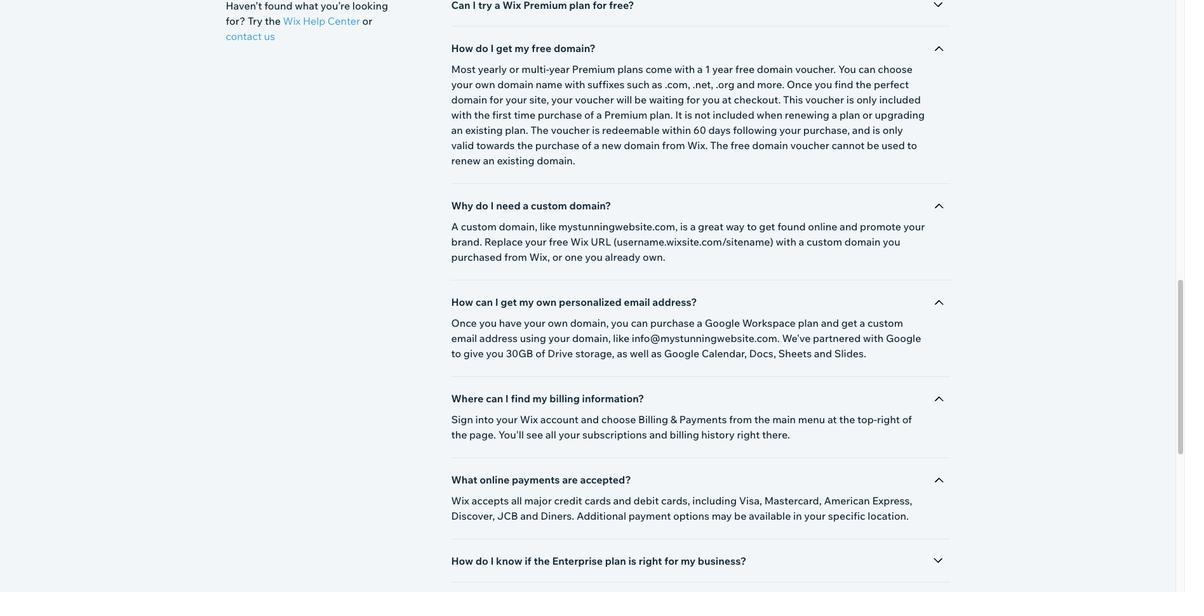 Task type: locate. For each thing, give the bounding box(es) containing it.
i
[[491, 42, 494, 55], [491, 200, 494, 212], [495, 296, 499, 309], [506, 393, 509, 405], [491, 555, 494, 568]]

enterprise
[[553, 555, 603, 568]]

calendar,
[[702, 348, 747, 360]]

do up 'yearly'
[[476, 42, 489, 55]]

sheets
[[779, 348, 812, 360]]

0 horizontal spatial included
[[713, 109, 755, 121]]

voucher
[[575, 93, 614, 106], [806, 93, 845, 106], [551, 124, 590, 137], [791, 139, 830, 152]]

0 horizontal spatial at
[[723, 93, 732, 106]]

1 vertical spatial google
[[886, 332, 922, 345]]

domain up more.
[[757, 63, 793, 76]]

to right used
[[908, 139, 918, 152]]

menu
[[799, 414, 826, 426]]

only down 'perfect'
[[857, 93, 878, 106]]

only up used
[[883, 124, 904, 137]]

main
[[773, 414, 796, 426]]

found inside haven't found what you're looking for?
[[265, 0, 293, 12]]

1 horizontal spatial choose
[[878, 63, 913, 76]]

an up valid
[[452, 124, 463, 137]]

0 vertical spatial google
[[705, 317, 740, 330]]

be inside wix accepts all major credit cards and debit cards, including visa, mastercard, american express, discover, jcb and diners. additional payment options may be available in your specific location.
[[735, 510, 747, 523]]

1 vertical spatial choose
[[602, 414, 636, 426]]

1 horizontal spatial an
[[483, 154, 495, 167]]

what
[[452, 474, 478, 487]]

2 horizontal spatial for
[[687, 93, 700, 106]]

own down 'yearly'
[[475, 78, 495, 91]]

1 vertical spatial email
[[452, 332, 477, 345]]

your up "time"
[[506, 93, 527, 106]]

my up account
[[533, 393, 548, 405]]

like inside the once you have your own domain, you can purchase a google workspace plan and get a custom email address using your domain, like info@mystunningwebsite.com. we've partnered with google to give you 30gb of drive storage, as well as google calendar, docs, sheets and slides.
[[613, 332, 630, 345]]

3 how from the top
[[452, 555, 474, 568]]

most
[[452, 63, 476, 76]]

0 vertical spatial plan
[[840, 109, 861, 121]]

address?
[[653, 296, 697, 309]]

1 vertical spatial the
[[711, 139, 729, 152]]

waiting
[[649, 93, 684, 106]]

2 horizontal spatial google
[[886, 332, 922, 345]]

as down come
[[652, 78, 663, 91]]

and
[[737, 78, 755, 91], [853, 124, 871, 137], [840, 221, 858, 233], [821, 317, 840, 330], [815, 348, 833, 360], [581, 414, 599, 426], [650, 429, 668, 442], [614, 495, 632, 508], [521, 510, 539, 523]]

0 horizontal spatial email
[[452, 332, 477, 345]]

my up have
[[520, 296, 534, 309]]

only
[[857, 93, 878, 106], [883, 124, 904, 137]]

i up 'you'll'
[[506, 393, 509, 405]]

1 do from the top
[[476, 42, 489, 55]]

0 horizontal spatial only
[[857, 93, 878, 106]]

plan inside the once you have your own domain, you can purchase a google workspace plan and get a custom email address using your domain, like info@mystunningwebsite.com. we've partnered with google to give you 30gb of drive storage, as well as google calendar, docs, sheets and slides.
[[798, 317, 819, 330]]

an down towards
[[483, 154, 495, 167]]

custom inside the once you have your own domain, you can purchase a google workspace plan and get a custom email address using your domain, like info@mystunningwebsite.com. we've partnered with google to give you 30gb of drive storage, as well as google calendar, docs, sheets and slides.
[[868, 317, 904, 330]]

0 vertical spatial at
[[723, 93, 732, 106]]

1 vertical spatial domain?
[[570, 200, 612, 212]]

how down discover,
[[452, 555, 474, 568]]

one
[[565, 251, 583, 264]]

own inside the once you have your own domain, you can purchase a google workspace plan and get a custom email address using your domain, like info@mystunningwebsite.com. we've partnered with google to give you 30gb of drive storage, as well as google calendar, docs, sheets and slides.
[[548, 317, 568, 330]]

including
[[693, 495, 737, 508]]

2 vertical spatial right
[[639, 555, 663, 568]]

1 vertical spatial found
[[778, 221, 806, 233]]

domain down redeemable
[[624, 139, 660, 152]]

choose
[[878, 63, 913, 76], [602, 414, 636, 426]]

0 horizontal spatial once
[[452, 317, 477, 330]]

at
[[723, 93, 732, 106], [828, 414, 837, 426]]

purchase down site,
[[538, 109, 582, 121]]

found left what
[[265, 0, 293, 12]]

and left debit
[[614, 495, 632, 508]]

0 horizontal spatial find
[[511, 393, 531, 405]]

information?
[[582, 393, 645, 405]]

0 vertical spatial domain?
[[554, 42, 596, 55]]

get
[[496, 42, 513, 55], [760, 221, 776, 233], [501, 296, 517, 309], [842, 317, 858, 330]]

available
[[749, 510, 791, 523]]

1 vertical spatial like
[[613, 332, 630, 345]]

wix inside wix accepts all major credit cards and debit cards, including visa, mastercard, american express, discover, jcb and diners. additional payment options may be available in your specific location.
[[452, 495, 470, 508]]

once up this
[[787, 78, 813, 91]]

account
[[541, 414, 579, 426]]

1 horizontal spatial only
[[883, 124, 904, 137]]

is up (username.wixsite.com/sitename)
[[681, 221, 688, 233]]

find
[[835, 78, 854, 91], [511, 393, 531, 405]]

wix help center link
[[283, 13, 360, 29]]

domain, down personalized
[[570, 317, 609, 330]]

purchased
[[452, 251, 502, 264]]

2 vertical spatial do
[[476, 555, 489, 568]]

found inside a custom domain, like mystunningwebsite.com, is a great way to get found online and promote your brand. replace your free wix url (username.wixsite.com/sitename) with a custom domain you purchased from wix, or one you already own.
[[778, 221, 806, 233]]

free up multi-
[[532, 42, 552, 55]]

2 vertical spatial from
[[730, 414, 752, 426]]

find up 'you'll'
[[511, 393, 531, 405]]

1 vertical spatial plan
[[798, 317, 819, 330]]

how do i know if the enterprise plan is right for my business?
[[452, 555, 747, 568]]

0 vertical spatial once
[[787, 78, 813, 91]]

1 horizontal spatial from
[[663, 139, 685, 152]]

1 vertical spatial do
[[476, 200, 489, 212]]

how for how do i know if the enterprise plan is right for my business?
[[452, 555, 474, 568]]

do
[[476, 42, 489, 55], [476, 200, 489, 212], [476, 555, 489, 568]]

see
[[527, 429, 543, 442]]

wix inside try the wix help center or contact us
[[283, 15, 301, 27]]

1 vertical spatial all
[[511, 495, 522, 508]]

1 vertical spatial an
[[483, 154, 495, 167]]

purchase up domain. on the left
[[536, 139, 580, 152]]

0 vertical spatial to
[[908, 139, 918, 152]]

0 vertical spatial all
[[546, 429, 557, 442]]

my up multi-
[[515, 42, 530, 55]]

get up the 'partnered'
[[842, 317, 858, 330]]

1 vertical spatial to
[[747, 221, 757, 233]]

my left the business?
[[681, 555, 696, 568]]

1 vertical spatial find
[[511, 393, 531, 405]]

i left 'know'
[[491, 555, 494, 568]]

0 vertical spatial found
[[265, 0, 293, 12]]

contact
[[226, 30, 262, 43]]

mystunningwebsite.com,
[[559, 221, 678, 233]]

2 horizontal spatial to
[[908, 139, 918, 152]]

find inside most yearly or multi-year premium plans come with a 1 year free domain voucher. you can choose your own domain name with suffixes such as .com, .net, .org and more. once you find the perfect domain for your site, your voucher will be waiting for you at checkout. this voucher is only included with the first time purchase of a premium plan. it is not included when renewing a plan or upgrading an existing plan. the voucher is redeemable within 60 days following your purchase, and is only valid towards the purchase of a new domain from wix. the free domain voucher cannot be used to renew an existing domain.
[[835, 78, 854, 91]]

0 vertical spatial online
[[808, 221, 838, 233]]

choose inside sign into your wix account and choose billing & payments from the main menu at the top-right of the page. you'll see all your subscriptions and billing history right there.
[[602, 414, 636, 426]]

2 vertical spatial how
[[452, 555, 474, 568]]

2 horizontal spatial from
[[730, 414, 752, 426]]

plan.
[[650, 109, 673, 121], [505, 124, 529, 137]]

free down following
[[731, 139, 750, 152]]

domain inside a custom domain, like mystunningwebsite.com, is a great way to get found online and promote your brand. replace your free wix url (username.wixsite.com/sitename) with a custom domain you purchased from wix, or one you already own.
[[845, 236, 881, 248]]

1 vertical spatial included
[[713, 109, 755, 121]]

2 vertical spatial be
[[735, 510, 747, 523]]

2 vertical spatial to
[[452, 348, 461, 360]]

once
[[787, 78, 813, 91], [452, 317, 477, 330]]

all
[[546, 429, 557, 442], [511, 495, 522, 508]]

at right menu
[[828, 414, 837, 426]]

the
[[531, 124, 549, 137], [711, 139, 729, 152]]

1 horizontal spatial plan
[[798, 317, 819, 330]]

from inside most yearly or multi-year premium plans come with a 1 year free domain voucher. you can choose your own domain name with suffixes such as .com, .net, .org and more. once you find the perfect domain for your site, your voucher will be waiting for you at checkout. this voucher is only included with the first time purchase of a premium plan. it is not included when renewing a plan or upgrading an existing plan. the voucher is redeemable within 60 days following your purchase, and is only valid towards the purchase of a new domain from wix. the free domain voucher cannot be used to renew an existing domain.
[[663, 139, 685, 152]]

0 vertical spatial included
[[880, 93, 921, 106]]

for?
[[226, 15, 245, 27]]

plan. down waiting in the right of the page
[[650, 109, 673, 121]]

the inside try the wix help center or contact us
[[265, 15, 281, 27]]

center
[[328, 15, 360, 27]]

and up checkout.
[[737, 78, 755, 91]]

renew
[[452, 154, 481, 167]]

0 vertical spatial find
[[835, 78, 854, 91]]

domain?
[[554, 42, 596, 55], [570, 200, 612, 212]]

you're
[[321, 0, 350, 12]]

0 vertical spatial how
[[452, 42, 474, 55]]

1 horizontal spatial plan.
[[650, 109, 673, 121]]

an
[[452, 124, 463, 137], [483, 154, 495, 167]]

google
[[705, 317, 740, 330], [886, 332, 922, 345], [664, 348, 700, 360]]

0 horizontal spatial year
[[549, 63, 570, 76]]

billing down the &
[[670, 429, 700, 442]]

0 horizontal spatial like
[[540, 221, 556, 233]]

or
[[363, 15, 373, 27], [510, 63, 520, 76], [863, 109, 873, 121], [553, 251, 563, 264]]

i up 'yearly'
[[491, 42, 494, 55]]

0 vertical spatial like
[[540, 221, 556, 233]]

more.
[[758, 78, 785, 91]]

renewing
[[785, 109, 830, 121]]

premium down will
[[605, 109, 648, 121]]

how down purchased
[[452, 296, 474, 309]]

and left promote
[[840, 221, 858, 233]]

2 how from the top
[[452, 296, 474, 309]]

the down "time"
[[531, 124, 549, 137]]

0 vertical spatial billing
[[550, 393, 580, 405]]

at inside most yearly or multi-year premium plans come with a 1 year free domain voucher. you can choose your own domain name with suffixes such as .com, .net, .org and more. once you find the perfect domain for your site, your voucher will be waiting for you at checkout. this voucher is only included with the first time purchase of a premium plan. it is not included when renewing a plan or upgrading an existing plan. the voucher is redeemable within 60 days following your purchase, and is only valid towards the purchase of a new domain from wix. the free domain voucher cannot be used to renew an existing domain.
[[723, 93, 732, 106]]

domain, up replace
[[499, 221, 538, 233]]

0 horizontal spatial online
[[480, 474, 510, 487]]

0 vertical spatial plan.
[[650, 109, 673, 121]]

own up using
[[537, 296, 557, 309]]

wix
[[283, 15, 301, 27], [571, 236, 589, 248], [520, 414, 538, 426], [452, 495, 470, 508]]

0 vertical spatial be
[[635, 93, 647, 106]]

multi-
[[522, 63, 549, 76]]

0 vertical spatial own
[[475, 78, 495, 91]]

and up "cannot"
[[853, 124, 871, 137]]

0 horizontal spatial from
[[505, 251, 527, 264]]

can right you
[[859, 63, 876, 76]]

new
[[602, 139, 622, 152]]

own down how can i get my own personalized email address?
[[548, 317, 568, 330]]

0 vertical spatial only
[[857, 93, 878, 106]]

can up well
[[631, 317, 648, 330]]

0 horizontal spatial to
[[452, 348, 461, 360]]

i up the address
[[495, 296, 499, 309]]

to inside most yearly or multi-year premium plans come with a 1 year free domain voucher. you can choose your own domain name with suffixes such as .com, .net, .org and more. once you find the perfect domain for your site, your voucher will be waiting for you at checkout. this voucher is only included with the first time purchase of a premium plan. it is not included when renewing a plan or upgrading an existing plan. the voucher is redeemable within 60 days following your purchase, and is only valid towards the purchase of a new domain from wix. the free domain voucher cannot be used to renew an existing domain.
[[908, 139, 918, 152]]

1 horizontal spatial included
[[880, 93, 921, 106]]

billing inside sign into your wix account and choose billing & payments from the main menu at the top-right of the page. you'll see all your subscriptions and billing history right there.
[[670, 429, 700, 442]]

from up history
[[730, 414, 752, 426]]

year up name
[[549, 63, 570, 76]]

1 vertical spatial how
[[452, 296, 474, 309]]

0 horizontal spatial choose
[[602, 414, 636, 426]]

billing
[[639, 414, 669, 426]]

found right way
[[778, 221, 806, 233]]

choose up 'perfect'
[[878, 63, 913, 76]]

if
[[525, 555, 532, 568]]

the
[[265, 15, 281, 27], [856, 78, 872, 91], [474, 109, 490, 121], [517, 139, 533, 152], [755, 414, 771, 426], [840, 414, 856, 426], [452, 429, 467, 442], [534, 555, 550, 568]]

try
[[248, 15, 263, 27]]

purchase,
[[804, 124, 850, 137]]

or inside try the wix help center or contact us
[[363, 15, 373, 27]]

of right top- at the right
[[903, 414, 913, 426]]

contact us link
[[226, 29, 275, 44]]

options
[[674, 510, 710, 523]]

year right 1 at right
[[713, 63, 734, 76]]

be left used
[[867, 139, 880, 152]]

the right if
[[534, 555, 550, 568]]

1 horizontal spatial the
[[711, 139, 729, 152]]

and inside a custom domain, like mystunningwebsite.com, is a great way to get found online and promote your brand. replace your free wix url (username.wixsite.com/sitename) with a custom domain you purchased from wix, or one you already own.
[[840, 221, 858, 233]]

1 horizontal spatial at
[[828, 414, 837, 426]]

1
[[705, 63, 710, 76]]

1 vertical spatial once
[[452, 317, 477, 330]]

0 vertical spatial an
[[452, 124, 463, 137]]

for
[[490, 93, 504, 106], [687, 93, 700, 106], [665, 555, 679, 568]]

in
[[794, 510, 802, 523]]

1 horizontal spatial billing
[[670, 429, 700, 442]]

my for free
[[515, 42, 530, 55]]

site,
[[530, 93, 549, 106]]

get inside a custom domain, like mystunningwebsite.com, is a great way to get found online and promote your brand. replace your free wix url (username.wixsite.com/sitename) with a custom domain you purchased from wix, or one you already own.
[[760, 221, 776, 233]]

you down promote
[[883, 236, 901, 248]]

be down the "visa,"
[[735, 510, 747, 523]]

1 vertical spatial domain,
[[570, 317, 609, 330]]

1 horizontal spatial once
[[787, 78, 813, 91]]

.org
[[716, 78, 735, 91]]

to inside a custom domain, like mystunningwebsite.com, is a great way to get found online and promote your brand. replace your free wix url (username.wixsite.com/sitename) with a custom domain you purchased from wix, or one you already own.
[[747, 221, 757, 233]]

accepts
[[472, 495, 509, 508]]

there.
[[763, 429, 791, 442]]

how up most
[[452, 42, 474, 55]]

0 vertical spatial from
[[663, 139, 685, 152]]

domain, up storage,
[[573, 332, 611, 345]]

sign
[[452, 414, 473, 426]]

own.
[[643, 251, 666, 264]]

all right see
[[546, 429, 557, 442]]

get right way
[[760, 221, 776, 233]]

included up upgrading
[[880, 93, 921, 106]]

get inside the once you have your own domain, you can purchase a google workspace plan and get a custom email address using your domain, like info@mystunningwebsite.com. we've partnered with google to give you 30gb of drive storage, as well as google calendar, docs, sheets and slides.
[[842, 317, 858, 330]]

can
[[859, 63, 876, 76], [476, 296, 493, 309], [631, 317, 648, 330], [486, 393, 503, 405]]

where
[[452, 393, 484, 405]]

or left the 'one'
[[553, 251, 563, 264]]

wix up discover,
[[452, 495, 470, 508]]

1 horizontal spatial find
[[835, 78, 854, 91]]

1 vertical spatial at
[[828, 414, 837, 426]]

days
[[709, 124, 731, 137]]

it
[[676, 109, 683, 121]]

online
[[808, 221, 838, 233], [480, 474, 510, 487]]

major
[[525, 495, 552, 508]]

your down renewing
[[780, 124, 801, 137]]

1 how from the top
[[452, 42, 474, 55]]

my
[[515, 42, 530, 55], [520, 296, 534, 309], [533, 393, 548, 405], [681, 555, 696, 568]]

plan inside most yearly or multi-year premium plans come with a 1 year free domain voucher. you can choose your own domain name with suffixes such as .com, .net, .org and more. once you find the perfect domain for your site, your voucher will be waiting for you at checkout. this voucher is only included with the first time purchase of a premium plan. it is not included when renewing a plan or upgrading an existing plan. the voucher is redeemable within 60 days following your purchase, and is only valid towards the purchase of a new domain from wix. the free domain voucher cannot be used to renew an existing domain.
[[840, 109, 861, 121]]

as inside most yearly or multi-year premium plans come with a 1 year free domain voucher. you can choose your own domain name with suffixes such as .com, .net, .org and more. once you find the perfect domain for your site, your voucher will be waiting for you at checkout. this voucher is only included with the first time purchase of a premium plan. it is not included when renewing a plan or upgrading an existing plan. the voucher is redeemable within 60 days following your purchase, and is only valid towards the purchase of a new domain from wix. the free domain voucher cannot be used to renew an existing domain.
[[652, 78, 663, 91]]

you down personalized
[[611, 317, 629, 330]]

your down name
[[552, 93, 573, 106]]

slides.
[[835, 348, 867, 360]]

existing up towards
[[465, 124, 503, 137]]

premium up suffixes
[[572, 63, 616, 76]]

with inside the once you have your own domain, you can purchase a google workspace plan and get a custom email address using your domain, like info@mystunningwebsite.com. we've partnered with google to give you 30gb of drive storage, as well as google calendar, docs, sheets and slides.
[[864, 332, 884, 345]]

wix down what
[[283, 15, 301, 27]]

0 horizontal spatial found
[[265, 0, 293, 12]]

like up storage,
[[613, 332, 630, 345]]

0 horizontal spatial billing
[[550, 393, 580, 405]]

1 horizontal spatial online
[[808, 221, 838, 233]]

give
[[464, 348, 484, 360]]

domain? for how do i get my free domain?
[[554, 42, 596, 55]]

1 horizontal spatial be
[[735, 510, 747, 523]]

&
[[671, 414, 678, 426]]

1 vertical spatial from
[[505, 251, 527, 264]]

1 horizontal spatial to
[[747, 221, 757, 233]]

1 vertical spatial right
[[737, 429, 760, 442]]

subscriptions
[[583, 429, 647, 442]]

1 horizontal spatial found
[[778, 221, 806, 233]]

2 do from the top
[[476, 200, 489, 212]]

2 vertical spatial plan
[[605, 555, 627, 568]]

cards,
[[662, 495, 691, 508]]

0 vertical spatial the
[[531, 124, 549, 137]]

domain,
[[499, 221, 538, 233], [570, 317, 609, 330], [573, 332, 611, 345]]

like
[[540, 221, 556, 233], [613, 332, 630, 345]]

is down upgrading
[[873, 124, 881, 137]]

0 horizontal spatial plan.
[[505, 124, 529, 137]]

2 horizontal spatial plan
[[840, 109, 861, 121]]

domain? up name
[[554, 42, 596, 55]]

of down using
[[536, 348, 546, 360]]

email inside the once you have your own domain, you can purchase a google workspace plan and get a custom email address using your domain, like info@mystunningwebsite.com. we've partnered with google to give you 30gb of drive storage, as well as google calendar, docs, sheets and slides.
[[452, 332, 477, 345]]

1 vertical spatial billing
[[670, 429, 700, 442]]

the down you
[[856, 78, 872, 91]]

1 horizontal spatial like
[[613, 332, 630, 345]]

come
[[646, 63, 672, 76]]

haven't found what you're looking for?
[[226, 0, 388, 27]]

do right why
[[476, 200, 489, 212]]

do for custom
[[476, 200, 489, 212]]

found
[[265, 0, 293, 12], [778, 221, 806, 233]]

existing down towards
[[497, 154, 535, 167]]

0 horizontal spatial an
[[452, 124, 463, 137]]

domain, inside a custom domain, like mystunningwebsite.com, is a great way to get found online and promote your brand. replace your free wix url (username.wixsite.com/sitename) with a custom domain you purchased from wix, or one you already own.
[[499, 221, 538, 233]]



Task type: vqa. For each thing, say whether or not it's contained in the screenshot.
"billing" within the Sign into your Wix account and choose Billing & Payments from the main menu at the top-right of the page. You'll see all your subscriptions and billing history right there.
yes



Task type: describe. For each thing, give the bounding box(es) containing it.
yearly
[[478, 63, 507, 76]]

diners.
[[541, 510, 575, 523]]

payments
[[512, 474, 560, 487]]

perfect
[[874, 78, 909, 91]]

voucher down purchase, at the top of the page
[[791, 139, 830, 152]]

the up 'there.'
[[755, 414, 771, 426]]

at inside sign into your wix account and choose billing & payments from the main menu at the top-right of the page. you'll see all your subscriptions and billing history right there.
[[828, 414, 837, 426]]

and up subscriptions
[[581, 414, 599, 426]]

page.
[[470, 429, 496, 442]]

or left upgrading
[[863, 109, 873, 121]]

domain down most
[[452, 93, 488, 106]]

credit
[[554, 495, 583, 508]]

online inside a custom domain, like mystunningwebsite.com, is a great way to get found online and promote your brand. replace your free wix url (username.wixsite.com/sitename) with a custom domain you purchased from wix, or one you already own.
[[808, 221, 838, 233]]

workspace
[[743, 317, 796, 330]]

using
[[520, 332, 546, 345]]

you
[[839, 63, 857, 76]]

of inside the once you have your own domain, you can purchase a google workspace plan and get a custom email address using your domain, like info@mystunningwebsite.com. we've partnered with google to give you 30gb of drive storage, as well as google calendar, docs, sheets and slides.
[[536, 348, 546, 360]]

of left new
[[582, 139, 592, 152]]

payments
[[680, 414, 727, 426]]

i for custom
[[491, 200, 494, 212]]

once you have your own domain, you can purchase a google workspace plan and get a custom email address using your domain, like info@mystunningwebsite.com. we've partnered with google to give you 30gb of drive storage, as well as google calendar, docs, sheets and slides.
[[452, 317, 922, 360]]

a
[[452, 221, 459, 233]]

wix.
[[688, 139, 708, 152]]

can inside most yearly or multi-year premium plans come with a 1 year free domain voucher. you can choose your own domain name with suffixes such as .com, .net, .org and more. once you find the perfect domain for your site, your voucher will be waiting for you at checkout. this voucher is only included with the first time purchase of a premium plan. it is not included when renewing a plan or upgrading an existing plan. the voucher is redeemable within 60 days following your purchase, and is only valid towards the purchase of a new domain from wix. the free domain voucher cannot be used to renew an existing domain.
[[859, 63, 876, 76]]

the left top- at the right
[[840, 414, 856, 426]]

voucher.
[[796, 63, 837, 76]]

your down account
[[559, 429, 580, 442]]

once inside the once you have your own domain, you can purchase a google workspace plan and get a custom email address using your domain, like info@mystunningwebsite.com. we've partnered with google to give you 30gb of drive storage, as well as google calendar, docs, sheets and slides.
[[452, 317, 477, 330]]

what
[[295, 0, 319, 12]]

1 horizontal spatial right
[[737, 429, 760, 442]]

all inside wix accepts all major credit cards and debit cards, including visa, mastercard, american express, discover, jcb and diners. additional payment options may be available in your specific location.
[[511, 495, 522, 508]]

2 vertical spatial domain,
[[573, 332, 611, 345]]

1 vertical spatial be
[[867, 139, 880, 152]]

how for how can i get my own personalized email address?
[[452, 296, 474, 309]]

domain down following
[[753, 139, 789, 152]]

your up using
[[524, 317, 546, 330]]

cannot
[[832, 139, 865, 152]]

discover,
[[452, 510, 495, 523]]

name
[[536, 78, 563, 91]]

i for into
[[506, 393, 509, 405]]

voucher up renewing
[[806, 93, 845, 106]]

replace
[[485, 236, 523, 248]]

is inside a custom domain, like mystunningwebsite.com, is a great way to get found online and promote your brand. replace your free wix url (username.wixsite.com/sitename) with a custom domain you purchased from wix, or one you already own.
[[681, 221, 688, 233]]

0 horizontal spatial for
[[490, 93, 504, 106]]

express,
[[873, 495, 913, 508]]

into
[[476, 414, 494, 426]]

upgrading
[[875, 109, 925, 121]]

personalized
[[559, 296, 622, 309]]

your up "wix,"
[[525, 236, 547, 248]]

your up 'you'll'
[[497, 414, 518, 426]]

1 vertical spatial purchase
[[536, 139, 580, 152]]

free inside a custom domain, like mystunningwebsite.com, is a great way to get found online and promote your brand. replace your free wix url (username.wixsite.com/sitename) with a custom domain you purchased from wix, or one you already own.
[[549, 236, 569, 248]]

brand.
[[452, 236, 482, 248]]

is down payment
[[629, 555, 637, 568]]

domain down multi-
[[498, 78, 534, 91]]

of down suffixes
[[585, 109, 594, 121]]

0 horizontal spatial be
[[635, 93, 647, 106]]

and up the 'partnered'
[[821, 317, 840, 330]]

help
[[303, 15, 325, 27]]

all inside sign into your wix account and choose billing & payments from the main menu at the top-right of the page. you'll see all your subscriptions and billing history right there.
[[546, 429, 557, 442]]

cards
[[585, 495, 611, 508]]

the right towards
[[517, 139, 533, 152]]

have
[[499, 317, 522, 330]]

docs,
[[750, 348, 777, 360]]

used
[[882, 139, 906, 152]]

will
[[617, 93, 633, 106]]

why
[[452, 200, 474, 212]]

get up have
[[501, 296, 517, 309]]

you down the url at the top
[[585, 251, 603, 264]]

well
[[630, 348, 649, 360]]

get up 'yearly'
[[496, 42, 513, 55]]

your inside wix accepts all major credit cards and debit cards, including visa, mastercard, american express, discover, jcb and diners. additional payment options may be available in your specific location.
[[805, 510, 826, 523]]

plans
[[618, 63, 644, 76]]

1 vertical spatial plan.
[[505, 124, 529, 137]]

need
[[496, 200, 521, 212]]

address
[[480, 332, 518, 345]]

.com,
[[665, 78, 691, 91]]

how for how do i get my free domain?
[[452, 42, 474, 55]]

how can i get my own personalized email address?
[[452, 296, 697, 309]]

and down billing
[[650, 429, 668, 442]]

first
[[493, 109, 512, 121]]

top-
[[858, 414, 878, 426]]

a custom domain, like mystunningwebsite.com, is a great way to get found online and promote your brand. replace your free wix url (username.wixsite.com/sitename) with a custom domain you purchased from wix, or one you already own.
[[452, 221, 925, 264]]

accepted?
[[580, 474, 631, 487]]

storage,
[[576, 348, 615, 360]]

0 horizontal spatial the
[[531, 124, 549, 137]]

you down voucher.
[[815, 78, 833, 91]]

you down .net,
[[703, 93, 720, 106]]

1 vertical spatial own
[[537, 296, 557, 309]]

or left multi-
[[510, 63, 520, 76]]

free up checkout.
[[736, 63, 755, 76]]

i for yearly
[[491, 42, 494, 55]]

can up the address
[[476, 296, 493, 309]]

when
[[757, 109, 783, 121]]

can up "into"
[[486, 393, 503, 405]]

purchase inside the once you have your own domain, you can purchase a google workspace plan and get a custom email address using your domain, like info@mystunningwebsite.com. we've partnered with google to give you 30gb of drive storage, as well as google calendar, docs, sheets and slides.
[[651, 317, 695, 330]]

0 vertical spatial purchase
[[538, 109, 582, 121]]

may
[[712, 510, 732, 523]]

like inside a custom domain, like mystunningwebsite.com, is a great way to get found online and promote your brand. replace your free wix url (username.wixsite.com/sitename) with a custom domain you purchased from wix, or one you already own.
[[540, 221, 556, 233]]

your right promote
[[904, 221, 925, 233]]

checkout.
[[734, 93, 781, 106]]

and down the 'partnered'
[[815, 348, 833, 360]]

following
[[733, 124, 778, 137]]

my for own
[[520, 296, 534, 309]]

wix inside a custom domain, like mystunningwebsite.com, is a great way to get found online and promote your brand. replace your free wix url (username.wixsite.com/sitename) with a custom domain you purchased from wix, or one you already own.
[[571, 236, 589, 248]]

most yearly or multi-year premium plans come with a 1 year free domain voucher. you can choose your own domain name with suffixes such as .com, .net, .org and more. once you find the perfect domain for your site, your voucher will be waiting for you at checkout. this voucher is only included with the first time purchase of a premium plan. it is not included when renewing a plan or upgrading an existing plan. the voucher is redeemable within 60 days following your purchase, and is only valid towards the purchase of a new domain from wix. the free domain voucher cannot be used to renew an existing domain.
[[452, 63, 925, 167]]

promote
[[860, 221, 902, 233]]

you'll
[[499, 429, 524, 442]]

wix inside sign into your wix account and choose billing & payments from the main menu at the top-right of the page. you'll see all your subscriptions and billing history right there.
[[520, 414, 538, 426]]

0 horizontal spatial plan
[[605, 555, 627, 568]]

the left first
[[474, 109, 490, 121]]

from inside a custom domain, like mystunningwebsite.com, is a great way to get found online and promote your brand. replace your free wix url (username.wixsite.com/sitename) with a custom domain you purchased from wix, or one you already own.
[[505, 251, 527, 264]]

info@mystunningwebsite.com.
[[632, 332, 780, 345]]

i for you
[[495, 296, 499, 309]]

0 vertical spatial premium
[[572, 63, 616, 76]]

you down the address
[[486, 348, 504, 360]]

2 year from the left
[[713, 63, 734, 76]]

of inside sign into your wix account and choose billing & payments from the main menu at the top-right of the page. you'll see all your subscriptions and billing history right there.
[[903, 414, 913, 426]]

what online payments are accepted?
[[452, 474, 631, 487]]

1 vertical spatial existing
[[497, 154, 535, 167]]

1 horizontal spatial for
[[665, 555, 679, 568]]

from inside sign into your wix account and choose billing & payments from the main menu at the top-right of the page. you'll see all your subscriptions and billing history right there.
[[730, 414, 752, 426]]

or inside a custom domain, like mystunningwebsite.com, is a great way to get found online and promote your brand. replace your free wix url (username.wixsite.com/sitename) with a custom domain you purchased from wix, or one you already own.
[[553, 251, 563, 264]]

you up the address
[[479, 317, 497, 330]]

3 do from the top
[[476, 555, 489, 568]]

30gb
[[506, 348, 534, 360]]

specific
[[829, 510, 866, 523]]

do for yearly
[[476, 42, 489, 55]]

with inside a custom domain, like mystunningwebsite.com, is a great way to get found online and promote your brand. replace your free wix url (username.wixsite.com/sitename) with a custom domain you purchased from wix, or one you already own.
[[776, 236, 797, 248]]

your down most
[[452, 78, 473, 91]]

as right well
[[651, 348, 662, 360]]

sign into your wix account and choose billing & payments from the main menu at the top-right of the page. you'll see all your subscriptions and billing history right there.
[[452, 414, 913, 442]]

0 vertical spatial existing
[[465, 124, 503, 137]]

voucher up domain. on the left
[[551, 124, 590, 137]]

why do i need a custom domain?
[[452, 200, 612, 212]]

1 horizontal spatial google
[[705, 317, 740, 330]]

your up drive
[[549, 332, 570, 345]]

business?
[[698, 555, 747, 568]]

payment
[[629, 510, 671, 523]]

location.
[[868, 510, 909, 523]]

is left redeemable
[[592, 124, 600, 137]]

0 vertical spatial right
[[878, 414, 901, 426]]

where can i find my billing information?
[[452, 393, 645, 405]]

1 vertical spatial premium
[[605, 109, 648, 121]]

additional
[[577, 510, 627, 523]]

to inside the once you have your own domain, you can purchase a google workspace plan and get a custom email address using your domain, like info@mystunningwebsite.com. we've partnered with google to give you 30gb of drive storage, as well as google calendar, docs, sheets and slides.
[[452, 348, 461, 360]]

we've
[[783, 332, 811, 345]]

1 vertical spatial online
[[480, 474, 510, 487]]

is right it at the right top of the page
[[685, 109, 693, 121]]

and down major
[[521, 510, 539, 523]]

as left well
[[617, 348, 628, 360]]

is down you
[[847, 93, 855, 106]]

american
[[824, 495, 871, 508]]

choose inside most yearly or multi-year premium plans come with a 1 year free domain voucher. you can choose your own domain name with suffixes such as .com, .net, .org and more. once you find the perfect domain for your site, your voucher will be waiting for you at checkout. this voucher is only included with the first time purchase of a premium plan. it is not included when renewing a plan or upgrading an existing plan. the voucher is redeemable within 60 days following your purchase, and is only valid towards the purchase of a new domain from wix. the free domain voucher cannot be used to renew an existing domain.
[[878, 63, 913, 76]]

voucher down suffixes
[[575, 93, 614, 106]]

the down "sign"
[[452, 429, 467, 442]]

0 horizontal spatial google
[[664, 348, 700, 360]]

are
[[563, 474, 578, 487]]

1 year from the left
[[549, 63, 570, 76]]

towards
[[477, 139, 515, 152]]

wix accepts all major credit cards and debit cards, including visa, mastercard, american express, discover, jcb and diners. additional payment options may be available in your specific location.
[[452, 495, 913, 523]]

domain? for why do i need a custom domain?
[[570, 200, 612, 212]]

own inside most yearly or multi-year premium plans come with a 1 year free domain voucher. you can choose your own domain name with suffixes such as .com, .net, .org and more. once you find the perfect domain for your site, your voucher will be waiting for you at checkout. this voucher is only included with the first time purchase of a premium plan. it is not included when renewing a plan or upgrading an existing plan. the voucher is redeemable within 60 days following your purchase, and is only valid towards the purchase of a new domain from wix. the free domain voucher cannot be used to renew an existing domain.
[[475, 78, 495, 91]]

not
[[695, 109, 711, 121]]

my for billing
[[533, 393, 548, 405]]

1 horizontal spatial email
[[624, 296, 651, 309]]

once inside most yearly or multi-year premium plans come with a 1 year free domain voucher. you can choose your own domain name with suffixes such as .com, .net, .org and more. once you find the perfect domain for your site, your voucher will be waiting for you at checkout. this voucher is only included with the first time purchase of a premium plan. it is not included when renewing a plan or upgrading an existing plan. the voucher is redeemable within 60 days following your purchase, and is only valid towards the purchase of a new domain from wix. the free domain voucher cannot be used to renew an existing domain.
[[787, 78, 813, 91]]

know
[[496, 555, 523, 568]]

great
[[698, 221, 724, 233]]

such
[[627, 78, 650, 91]]

redeemable
[[602, 124, 660, 137]]

can inside the once you have your own domain, you can purchase a google workspace plan and get a custom email address using your domain, like info@mystunningwebsite.com. we've partnered with google to give you 30gb of drive storage, as well as google calendar, docs, sheets and slides.
[[631, 317, 648, 330]]

1 vertical spatial only
[[883, 124, 904, 137]]



